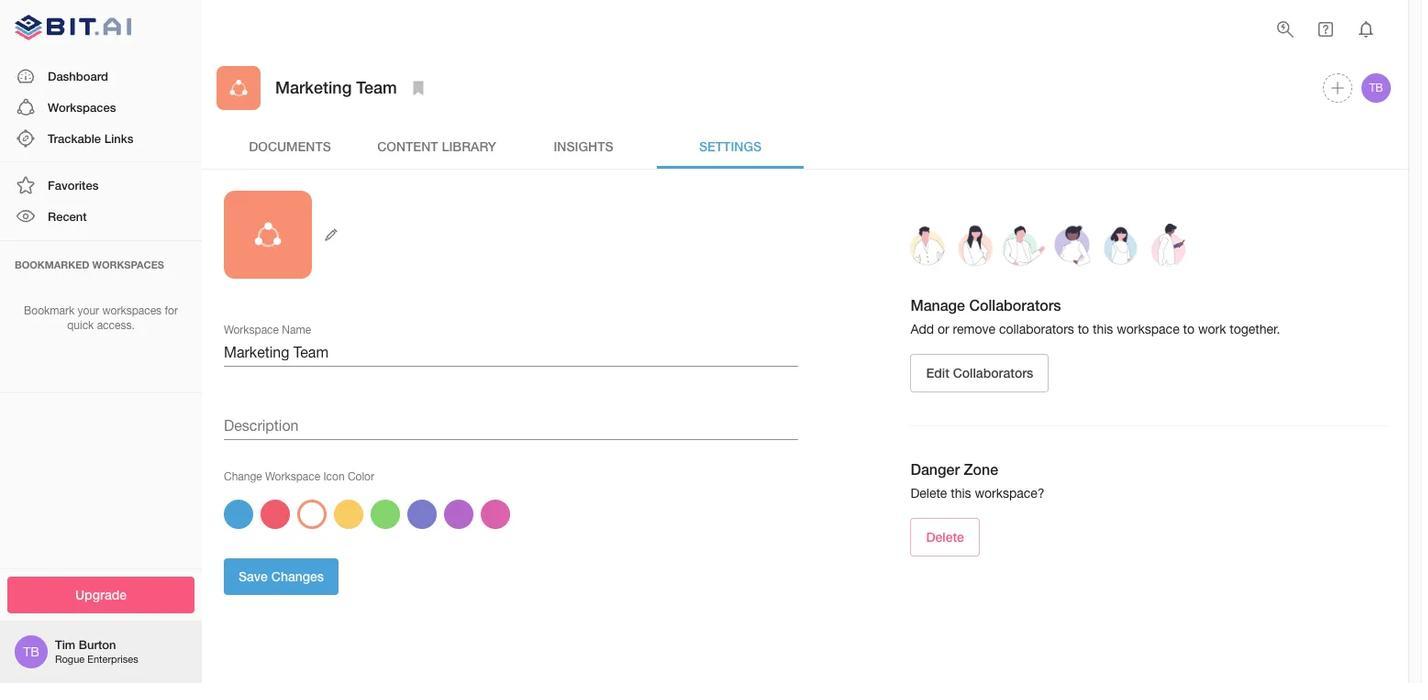 Task type: vqa. For each thing, say whether or not it's contained in the screenshot.
2nd HELP image from the top of the page
no



Task type: locate. For each thing, give the bounding box(es) containing it.
manage collaborators add or remove collaborators to this workspace to work together.
[[911, 296, 1281, 337]]

manage
[[911, 296, 966, 314]]

Workspace Description text field
[[224, 411, 798, 441]]

bookmarked
[[15, 258, 89, 270]]

this down zone
[[951, 487, 972, 501]]

links
[[104, 131, 134, 146]]

this inside the manage collaborators add or remove collaborators to this workspace to work together.
[[1093, 322, 1114, 337]]

documents
[[249, 138, 331, 154]]

workspace
[[224, 324, 279, 336], [265, 471, 320, 484]]

this left workspace
[[1093, 322, 1114, 337]]

content library link
[[363, 125, 510, 169]]

collaborators inside button
[[953, 365, 1034, 381]]

edit
[[926, 365, 950, 381]]

content
[[377, 138, 438, 154]]

access.
[[97, 320, 135, 333]]

tab list
[[217, 125, 1394, 169]]

this inside danger zone delete this workspace?
[[951, 487, 972, 501]]

this
[[1093, 322, 1114, 337], [951, 487, 972, 501]]

favorites
[[48, 178, 99, 193]]

favorites button
[[0, 170, 202, 201]]

remove
[[953, 322, 996, 337]]

workspace left icon
[[265, 471, 320, 484]]

to right collaborators
[[1078, 322, 1090, 337]]

quick
[[67, 320, 94, 333]]

0 horizontal spatial this
[[951, 487, 972, 501]]

trackable
[[48, 131, 101, 146]]

1 vertical spatial delete
[[926, 529, 965, 545]]

documents link
[[217, 125, 363, 169]]

insights
[[554, 138, 614, 154]]

delete
[[911, 487, 947, 501], [926, 529, 965, 545]]

tb
[[1370, 82, 1384, 95], [23, 645, 39, 660]]

1 horizontal spatial tb
[[1370, 82, 1384, 95]]

rogue
[[55, 655, 85, 666]]

delete inside delete "button"
[[926, 529, 965, 545]]

collaborators for edit
[[953, 365, 1034, 381]]

icon
[[323, 471, 345, 484]]

to left work
[[1184, 322, 1195, 337]]

save
[[239, 569, 268, 584]]

1 vertical spatial collaborators
[[953, 365, 1034, 381]]

collaborators inside the manage collaborators add or remove collaborators to this workspace to work together.
[[970, 296, 1062, 314]]

delete down danger zone delete this workspace?
[[926, 529, 965, 545]]

upgrade
[[75, 587, 127, 603]]

workspaces button
[[0, 92, 202, 123]]

collaborators
[[970, 296, 1062, 314], [953, 365, 1034, 381]]

burton
[[79, 638, 116, 653]]

your
[[78, 304, 99, 317]]

recent
[[48, 210, 87, 224]]

workspace name
[[224, 324, 311, 336]]

color
[[348, 471, 374, 484]]

collaborators up collaborators
[[970, 296, 1062, 314]]

workspaces
[[92, 258, 164, 270]]

delete inside danger zone delete this workspace?
[[911, 487, 947, 501]]

0 horizontal spatial to
[[1078, 322, 1090, 337]]

bookmark image
[[407, 77, 429, 99]]

1 horizontal spatial to
[[1184, 322, 1195, 337]]

tim
[[55, 638, 75, 653]]

trackable links button
[[0, 123, 202, 154]]

0 vertical spatial collaborators
[[970, 296, 1062, 314]]

workspace left name
[[224, 324, 279, 336]]

team
[[356, 77, 397, 98]]

1 to from the left
[[1078, 322, 1090, 337]]

settings link
[[657, 125, 804, 169]]

to
[[1078, 322, 1090, 337], [1184, 322, 1195, 337]]

0 vertical spatial tb
[[1370, 82, 1384, 95]]

1 horizontal spatial this
[[1093, 322, 1114, 337]]

delete down the danger
[[911, 487, 947, 501]]

1 vertical spatial this
[[951, 487, 972, 501]]

workspace?
[[975, 487, 1045, 501]]

collaborators down remove
[[953, 365, 1034, 381]]

0 vertical spatial delete
[[911, 487, 947, 501]]

0 horizontal spatial tb
[[23, 645, 39, 660]]

0 vertical spatial this
[[1093, 322, 1114, 337]]

marketing team
[[275, 77, 397, 98]]



Task type: describe. For each thing, give the bounding box(es) containing it.
edit collaborators
[[926, 365, 1034, 381]]

workspaces
[[48, 100, 116, 115]]

changes
[[271, 569, 324, 584]]

for
[[165, 304, 178, 317]]

trackable links
[[48, 131, 134, 146]]

workspaces
[[102, 304, 162, 317]]

name
[[282, 324, 311, 336]]

zone
[[964, 461, 999, 478]]

edit collaborators button
[[911, 354, 1049, 393]]

workspace
[[1117, 322, 1180, 337]]

insights link
[[510, 125, 657, 169]]

tim burton rogue enterprises
[[55, 638, 138, 666]]

1 vertical spatial workspace
[[265, 471, 320, 484]]

danger zone delete this workspace?
[[911, 461, 1045, 501]]

marketing
[[275, 77, 352, 98]]

change workspace icon color
[[224, 471, 374, 484]]

bookmarked workspaces
[[15, 258, 164, 270]]

save changes
[[239, 569, 324, 584]]

0 vertical spatial workspace
[[224, 324, 279, 336]]

collaborators
[[999, 322, 1075, 337]]

danger
[[911, 461, 960, 478]]

dashboard button
[[0, 60, 202, 92]]

library
[[442, 138, 496, 154]]

Workspace Name text field
[[224, 338, 798, 367]]

2 to from the left
[[1184, 322, 1195, 337]]

tab list containing documents
[[217, 125, 1394, 169]]

upgrade button
[[7, 577, 195, 614]]

delete button
[[911, 518, 980, 557]]

work
[[1199, 322, 1227, 337]]

dashboard
[[48, 68, 108, 83]]

together.
[[1230, 322, 1281, 337]]

collaborators for manage
[[970, 296, 1062, 314]]

change
[[224, 471, 262, 484]]

save changes button
[[224, 559, 339, 596]]

recent button
[[0, 201, 202, 233]]

bookmark your workspaces for quick access.
[[24, 304, 178, 333]]

tb button
[[1359, 71, 1394, 106]]

1 vertical spatial tb
[[23, 645, 39, 660]]

settings
[[699, 138, 762, 154]]

tb inside button
[[1370, 82, 1384, 95]]

bookmark
[[24, 304, 75, 317]]

add
[[911, 322, 934, 337]]

enterprises
[[87, 655, 138, 666]]

content library
[[377, 138, 496, 154]]

or
[[938, 322, 950, 337]]



